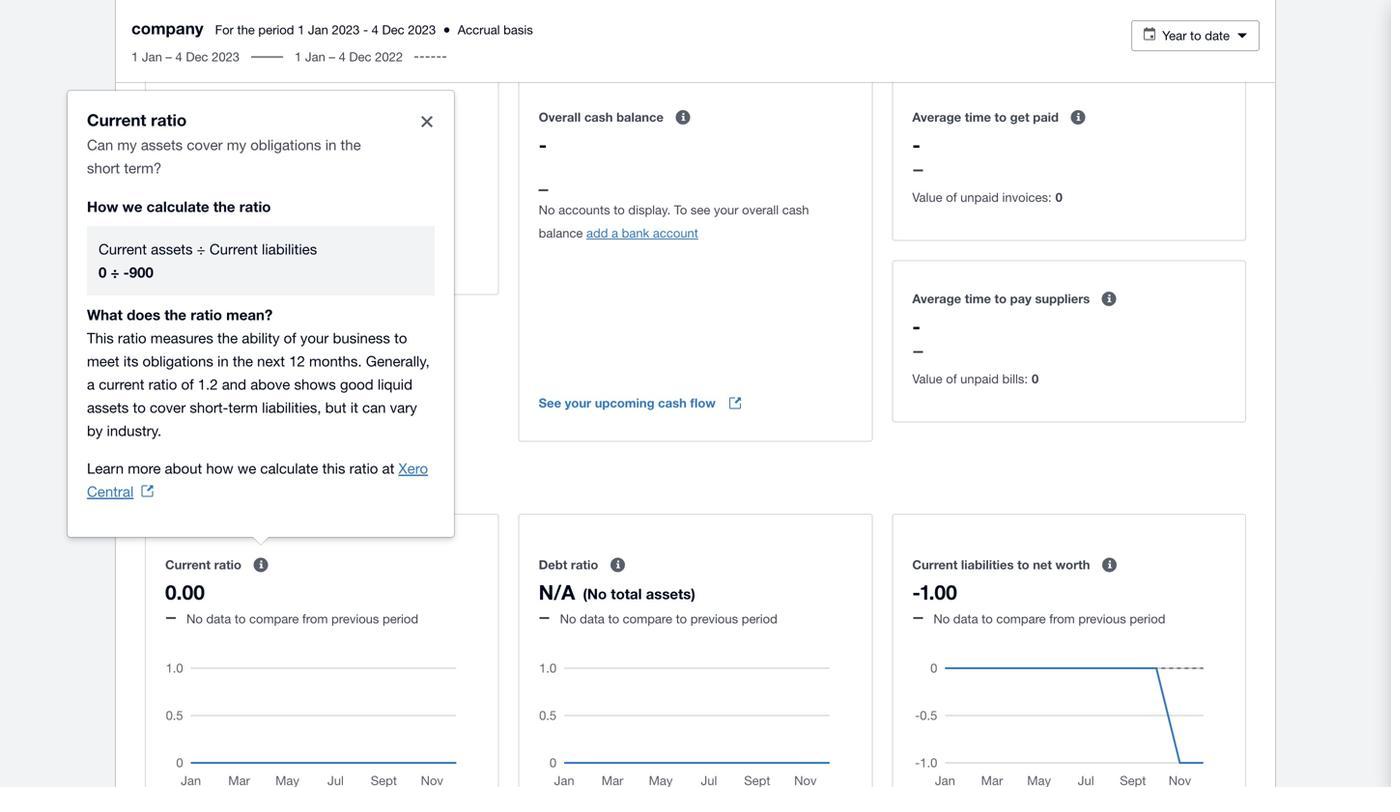 Task type: describe. For each thing, give the bounding box(es) containing it.
what does the ratio mean? this ratio measures the ability of your business to meet its obligations in the next 12 months. generally, a current ratio of 1.2 and above shows good liquid assets to cover short-term liabilities, but it can vary by industry.
[[87, 306, 430, 439]]

equal
[[227, 247, 258, 262]]

does
[[127, 306, 160, 324]]

to inside no accounts to display. to see your overall cash balance
[[614, 202, 625, 217]]

industry.
[[107, 422, 162, 439]]

dec left '2022'
[[349, 49, 372, 64]]

and inside what does the ratio mean? this ratio measures the ability of your business to meet its obligations in the next 12 months. generally, a current ratio of 1.2 and above shows good liquid assets to cover short-term liabilities, but it can vary by industry.
[[222, 376, 246, 393]]

assets:
[[165, 149, 206, 164]]

(no
[[583, 586, 607, 603]]

net
[[1033, 558, 1052, 573]]

0 right assets:
[[210, 149, 217, 164]]

from for -1.00
[[1050, 612, 1075, 627]]

xero central link
[[87, 460, 428, 500]]

in inside what does the ratio mean? this ratio measures the ability of your business to meet its obligations in the next 12 months. generally, a current ratio of 1.2 and above shows good liquid assets to cover short-term liabilities, but it can vary by industry.
[[217, 353, 229, 370]]

equity:
[[165, 204, 204, 219]]

of up '12'
[[284, 330, 296, 347]]

- inside the current assets ÷ current liabilities 0 ÷ -900
[[123, 264, 129, 281]]

cash right the overall
[[584, 110, 613, 125]]

4 up on
[[372, 22, 379, 37]]

average for average time to pay suppliers
[[912, 291, 962, 306]]

current
[[99, 376, 144, 393]]

see
[[539, 396, 561, 411]]

n/a (no total assets )
[[539, 580, 696, 605]]

period for debt ratio
[[742, 612, 778, 627]]

current for current liabilities to net worth
[[912, 558, 958, 573]]

current assets ÷ current liabilities 0 ÷ -900
[[99, 241, 317, 281]]

2023 up 1 jan – 4 dec 2022
[[332, 22, 360, 37]]

accrual
[[458, 22, 500, 37]]

no for debt ratio
[[560, 612, 576, 627]]

your inside no accounts to display. to see your overall cash balance
[[714, 202, 739, 217]]

how
[[87, 198, 118, 216]]

4 inside financial position and cash on 4 dec 2023
[[386, 48, 393, 63]]

current ratio
[[165, 558, 242, 573]]

its
[[123, 353, 139, 370]]

2023 inside financial position and cash on 4 dec 2023
[[422, 48, 450, 63]]

no data to compare from previous period for -1.00
[[934, 612, 1166, 627]]

sheet
[[217, 114, 250, 129]]

current liabilities to net worth
[[912, 558, 1090, 573]]

liabilities for ÷
[[262, 241, 317, 258]]

shows
[[294, 376, 336, 393]]

the left next
[[233, 353, 253, 370]]

ratio up measures
[[191, 306, 222, 324]]

unpaid for invoices:
[[961, 190, 999, 205]]

0 horizontal spatial ÷
[[111, 264, 119, 281]]

– for 4 dec 2022
[[329, 49, 335, 64]]

assets: 0
[[165, 149, 217, 164]]

n/a
[[539, 580, 575, 605]]

0 vertical spatial and
[[287, 44, 316, 64]]

the down mean?
[[217, 330, 238, 347]]

year
[[1163, 28, 1187, 43]]

bank
[[622, 226, 650, 241]]

for the period 1 jan 2023 - 4 dec 2023  ●  accrual basis
[[215, 22, 533, 37]]

months.
[[309, 353, 362, 370]]

plus
[[328, 247, 351, 262]]

dec inside financial position and cash on 4 dec 2023
[[397, 48, 419, 63]]

0 horizontal spatial we
[[122, 198, 142, 216]]

accounts
[[559, 202, 610, 217]]

how we calculate the ratio
[[87, 198, 271, 216]]

0 vertical spatial calculate
[[147, 198, 209, 216]]

current right assets
[[210, 241, 258, 258]]

4 down company
[[175, 49, 182, 64]]

0 right invoices:
[[1056, 190, 1063, 205]]

balance sheet
[[165, 114, 250, 129]]

- down current liabilities to net worth
[[912, 580, 921, 605]]

financial position and cash on 4 dec 2023
[[145, 44, 450, 64]]

2022
[[375, 49, 403, 64]]

more information image
[[1090, 546, 1129, 585]]

to inside popup button
[[1191, 28, 1202, 43]]

paid
[[1033, 110, 1059, 125]]

close image
[[408, 103, 446, 141]]

value for value of unpaid invoices: 0
[[912, 190, 943, 205]]

no inside no accounts to display. to see your overall cash balance
[[539, 202, 555, 217]]

no for current ratio
[[186, 612, 203, 627]]

company
[[131, 18, 204, 38]]

1 my from the left
[[117, 136, 137, 153]]

2 my from the left
[[227, 136, 246, 153]]

previous for 0.00
[[331, 612, 379, 627]]

at
[[382, 460, 395, 477]]

the right the for
[[237, 22, 255, 37]]

year to date button
[[1131, 20, 1260, 51]]

more information image for average time to pay suppliers
[[1090, 280, 1129, 318]]

vary
[[390, 399, 417, 416]]

current for current ratio can my assets cover my obligations in the short term?
[[87, 110, 146, 130]]

about
[[165, 460, 202, 477]]

0 inside the current assets ÷ current liabilities 0 ÷ -900
[[99, 264, 107, 281]]

generally,
[[366, 353, 430, 370]]

no data to compare to previous period
[[560, 612, 778, 627]]

no for current liabilities to net worth
[[934, 612, 950, 627]]

suppliers
[[1035, 291, 1090, 306]]

period for current liabilities to net worth
[[1130, 612, 1166, 627]]

invoices:
[[1003, 190, 1052, 205]]

more
[[128, 460, 161, 477]]

of left invoices:
[[946, 190, 957, 205]]

dec up '2022'
[[382, 22, 405, 37]]

equity
[[355, 247, 389, 262]]

cash inside no accounts to display. to see your overall cash balance
[[782, 202, 809, 217]]

what
[[87, 306, 123, 324]]

liabilities,
[[262, 399, 321, 416]]

term
[[228, 399, 258, 416]]

basis
[[504, 22, 533, 37]]

value for value of unpaid bills: 0
[[912, 371, 943, 386]]

previous for -1.00
[[1079, 612, 1126, 627]]

period for current ratio
[[383, 612, 418, 627]]

account
[[653, 226, 699, 241]]

data for 0.00
[[206, 612, 231, 627]]

ability
[[242, 330, 280, 347]]

display.
[[628, 202, 671, 217]]

ratio right current
[[148, 376, 177, 393]]

obligations inside what does the ratio mean? this ratio measures the ability of your business to meet its obligations in the next 12 months. generally, a current ratio of 1.2 and above shows good liquid assets to cover short-term liabilities, but it can vary by industry.
[[143, 353, 213, 370]]

unpaid for bills:
[[961, 371, 999, 386]]

for
[[215, 22, 234, 37]]

of left bills:
[[946, 371, 957, 386]]

date
[[1205, 28, 1230, 43]]

0 right bills:
[[1032, 371, 1039, 386]]

cash left on
[[321, 44, 358, 64]]

ratio left at
[[349, 460, 378, 477]]

position
[[220, 44, 283, 64]]

mean?
[[226, 306, 273, 324]]

measures
[[151, 330, 213, 347]]

0 vertical spatial balance
[[617, 110, 664, 125]]

ratio up equal
[[239, 198, 271, 216]]

- up value of unpaid bills: 0
[[912, 314, 921, 338]]

1 horizontal spatial 900
[[207, 204, 228, 219]]

see
[[691, 202, 711, 217]]

average for average time to get paid
[[912, 110, 962, 125]]

current ratio can my assets cover my obligations in the short term?
[[87, 110, 361, 177]]

learn more about how we calculate this ratio at
[[87, 460, 399, 477]]

get
[[1010, 110, 1030, 125]]

it
[[351, 399, 358, 416]]

jan for 1 jan – 4 dec 2023
[[142, 49, 162, 64]]

in inside current ratio can my assets cover my obligations in the short term?
[[325, 136, 337, 153]]

total
[[611, 586, 642, 603]]

data for -1.00
[[954, 612, 978, 627]]

1 for 1 jan – 4 dec 2022
[[295, 49, 302, 64]]

-1.00
[[912, 580, 957, 605]]

overall cash balance
[[539, 110, 664, 125]]

1.2
[[198, 376, 218, 393]]

how
[[206, 460, 234, 477]]

liabilities for equity
[[276, 247, 324, 262]]

1 jan – 4 dec 2022
[[295, 49, 403, 64]]

add
[[587, 226, 608, 241]]

2023 left accrual
[[408, 22, 436, 37]]

on
[[366, 48, 383, 63]]

1 up financial position and cash on 4 dec 2023
[[298, 22, 305, 37]]

your inside button
[[565, 396, 591, 411]]

add a bank account link
[[587, 222, 699, 245]]

ratio down ratios
[[214, 558, 242, 573]]



Task type: locate. For each thing, give the bounding box(es) containing it.
cover up the industry.
[[150, 399, 186, 416]]

upcoming
[[595, 396, 655, 411]]

pay
[[1010, 291, 1032, 306]]

1 vertical spatial cover
[[150, 399, 186, 416]]

3 previous from the left
[[1079, 612, 1126, 627]]

0 horizontal spatial from
[[302, 612, 328, 627]]

0 horizontal spatial and
[[222, 376, 246, 393]]

assets up by
[[87, 399, 129, 416]]

1 data from the left
[[206, 612, 231, 627]]

1 vertical spatial obligations
[[143, 353, 213, 370]]

0 vertical spatial we
[[122, 198, 142, 216]]

1 value from the top
[[912, 190, 943, 205]]

the up measures
[[165, 306, 187, 324]]

liabilities left net
[[961, 558, 1014, 573]]

financial ratios
[[145, 480, 264, 499]]

900 inside the current assets ÷ current liabilities 0 ÷ -900
[[129, 264, 153, 281]]

cover inside what does the ratio mean? this ratio measures the ability of your business to meet its obligations in the next 12 months. generally, a current ratio of 1.2 and above shows good liquid assets to cover short-term liabilities, but it can vary by industry.
[[150, 399, 186, 416]]

1.00
[[921, 580, 957, 605]]

the left close image
[[341, 136, 361, 153]]

time left get
[[965, 110, 991, 125]]

– for 4 dec 2023
[[166, 49, 172, 64]]

0 vertical spatial your
[[714, 202, 739, 217]]

1 vertical spatial ÷
[[111, 264, 119, 281]]

value of unpaid bills: 0
[[912, 371, 1039, 386]]

12
[[289, 353, 305, 370]]

3 data from the left
[[954, 612, 978, 627]]

0 horizontal spatial previous
[[331, 612, 379, 627]]

liquid
[[378, 376, 413, 393]]

ratio inside current ratio can my assets cover my obligations in the short term?
[[151, 110, 187, 130]]

2 unpaid from the top
[[961, 371, 999, 386]]

my right can
[[117, 136, 137, 153]]

overall
[[539, 110, 581, 125]]

see your upcoming cash flow
[[539, 396, 716, 411]]

learn
[[87, 460, 124, 477]]

central
[[87, 483, 134, 500]]

1 horizontal spatial obligations
[[250, 136, 321, 153]]

assets up the no data to compare to previous period
[[646, 586, 691, 603]]

4 right on
[[386, 48, 393, 63]]

liabilities right equal
[[262, 241, 317, 258]]

1 previous from the left
[[331, 612, 379, 627]]

bills:
[[1003, 371, 1028, 386]]

1 vertical spatial calculate
[[260, 460, 318, 477]]

0 horizontal spatial data
[[206, 612, 231, 627]]

1 vertical spatial unpaid
[[961, 371, 999, 386]]

1 vertical spatial balance
[[539, 226, 583, 241]]

unpaid
[[961, 190, 999, 205], [961, 371, 999, 386]]

compare
[[249, 612, 299, 627], [623, 612, 673, 627], [997, 612, 1046, 627]]

ratio up assets:
[[151, 110, 187, 130]]

1
[[298, 22, 305, 37], [131, 49, 138, 64], [295, 49, 302, 64]]

in up 1.2
[[217, 353, 229, 370]]

– left on
[[329, 49, 335, 64]]

current up 0.00
[[165, 558, 211, 573]]

are
[[206, 247, 224, 262]]

more information image up to
[[664, 98, 702, 137]]

2 horizontal spatial your
[[714, 202, 739, 217]]

time for get
[[965, 110, 991, 125]]

1 vertical spatial value
[[912, 371, 943, 386]]

the inside current ratio can my assets cover my obligations in the short term?
[[341, 136, 361, 153]]

jan for 1 jan – 4 dec 2022
[[305, 49, 325, 64]]

flow
[[690, 396, 716, 411]]

jan
[[308, 22, 328, 37], [142, 49, 162, 64], [305, 49, 325, 64]]

average time to pay suppliers
[[912, 291, 1090, 306]]

more information image down ratios
[[242, 546, 280, 585]]

above
[[250, 376, 290, 393]]

a inside add a bank account "link"
[[612, 226, 618, 241]]

1 horizontal spatial calculate
[[260, 460, 318, 477]]

worth
[[1056, 558, 1090, 573]]

data down current ratio
[[206, 612, 231, 627]]

average left get
[[912, 110, 962, 125]]

assets up term?
[[141, 136, 183, 153]]

- down average time to get paid
[[912, 132, 921, 156]]

value of unpaid invoices: 0
[[912, 190, 1063, 205]]

1 vertical spatial a
[[87, 376, 95, 393]]

- up on
[[363, 22, 368, 37]]

4 left on
[[339, 49, 346, 64]]

2 from from the left
[[1050, 612, 1075, 627]]

xero
[[399, 460, 428, 477]]

1 vertical spatial time
[[965, 291, 991, 306]]

ratio up (no
[[571, 558, 598, 573]]

more information image for debt ratio
[[598, 546, 637, 585]]

0 horizontal spatial calculate
[[147, 198, 209, 216]]

1 horizontal spatial previous
[[691, 612, 738, 627]]

can
[[87, 136, 113, 153]]

time for pay
[[965, 291, 991, 306]]

2 previous from the left
[[691, 612, 738, 627]]

2 data from the left
[[580, 612, 605, 627]]

current inside current ratio can my assets cover my obligations in the short term?
[[87, 110, 146, 130]]

dec
[[382, 22, 405, 37], [397, 48, 419, 63], [186, 49, 208, 64], [349, 49, 372, 64]]

current down how
[[99, 241, 147, 258]]

balance
[[617, 110, 664, 125], [539, 226, 583, 241]]

0 horizontal spatial obligations
[[143, 353, 213, 370]]

current ratio dialog
[[68, 91, 454, 537]]

assets are equal to liabilities plus equity
[[165, 247, 389, 262]]

1 horizontal spatial your
[[565, 396, 591, 411]]

current for current ratio
[[165, 558, 211, 573]]

1 vertical spatial in
[[217, 353, 229, 370]]

no
[[539, 202, 555, 217], [186, 612, 203, 627], [560, 612, 576, 627], [934, 612, 950, 627]]

1 for 1 jan – 4 dec 2023
[[131, 49, 138, 64]]

liabilities
[[262, 241, 317, 258], [276, 247, 324, 262], [961, 558, 1014, 573]]

period
[[258, 22, 294, 37], [383, 612, 418, 627], [742, 612, 778, 627], [1130, 612, 1166, 627]]

and right position
[[287, 44, 316, 64]]

to
[[1191, 28, 1202, 43], [995, 110, 1007, 125], [614, 202, 625, 217], [262, 247, 273, 262], [995, 291, 1007, 306], [394, 330, 407, 347], [133, 399, 146, 416], [1018, 558, 1030, 573], [235, 612, 246, 627], [608, 612, 619, 627], [676, 612, 687, 627], [982, 612, 993, 627]]

ratio up its on the top left of page
[[118, 330, 147, 347]]

0 vertical spatial a
[[612, 226, 618, 241]]

current up -1.00
[[912, 558, 958, 573]]

900 right equity:
[[207, 204, 228, 219]]

xero central
[[87, 460, 428, 500]]

0 horizontal spatial no data to compare from previous period
[[186, 612, 418, 627]]

0 vertical spatial 900
[[207, 204, 228, 219]]

financial down company
[[145, 44, 215, 64]]

÷ up what
[[111, 264, 119, 281]]

0 horizontal spatial your
[[300, 330, 329, 347]]

no down 0.00
[[186, 612, 203, 627]]

liabilities inside the current assets ÷ current liabilities 0 ÷ -900
[[262, 241, 317, 258]]

short-
[[190, 399, 228, 416]]

a
[[612, 226, 618, 241], [87, 376, 95, 393]]

1 – from the left
[[166, 49, 172, 64]]

more information image right get
[[1059, 98, 1098, 137]]

1 financial from the top
[[145, 44, 215, 64]]

calculate left "this"
[[260, 460, 318, 477]]

1 vertical spatial average
[[912, 291, 962, 306]]

0 vertical spatial obligations
[[250, 136, 321, 153]]

ratio
[[151, 110, 187, 130], [239, 198, 271, 216], [191, 306, 222, 324], [118, 330, 147, 347], [148, 376, 177, 393], [349, 460, 378, 477], [214, 558, 242, 573], [571, 558, 598, 573]]

short
[[87, 160, 120, 177]]

we right how
[[122, 198, 142, 216]]

jan up financial position and cash on 4 dec 2023
[[308, 22, 328, 37]]

debt ratio
[[539, 558, 598, 573]]

from for 0.00
[[302, 612, 328, 627]]

0 vertical spatial in
[[325, 136, 337, 153]]

more information image
[[664, 98, 702, 137], [1059, 98, 1098, 137], [1090, 280, 1129, 318], [242, 546, 280, 585], [598, 546, 637, 585]]

no data to compare from previous period
[[186, 612, 418, 627], [934, 612, 1166, 627]]

ratios
[[220, 480, 264, 499]]

0 horizontal spatial a
[[87, 376, 95, 393]]

compare for -1.00
[[997, 612, 1046, 627]]

term?
[[124, 160, 162, 177]]

more information image right pay
[[1090, 280, 1129, 318]]

more information image for average time to get paid
[[1059, 98, 1098, 137]]

1 horizontal spatial data
[[580, 612, 605, 627]]

– down company
[[166, 49, 172, 64]]

this
[[322, 460, 345, 477]]

of left 1.2
[[181, 376, 194, 393]]

2 no data to compare from previous period from the left
[[934, 612, 1166, 627]]

1 vertical spatial financial
[[145, 480, 215, 499]]

1 horizontal spatial ÷
[[197, 241, 205, 258]]

2 time from the top
[[965, 291, 991, 306]]

dec down company
[[186, 49, 208, 64]]

1 horizontal spatial and
[[287, 44, 316, 64]]

1 vertical spatial and
[[222, 376, 246, 393]]

time left pay
[[965, 291, 991, 306]]

no accounts to display. to see your overall cash balance
[[539, 202, 809, 241]]

cash right overall
[[782, 202, 809, 217]]

balance right the overall
[[617, 110, 664, 125]]

a inside what does the ratio mean? this ratio measures the ability of your business to meet its obligations in the next 12 months. generally, a current ratio of 1.2 and above shows good liquid assets to cover short-term liabilities, but it can vary by industry.
[[87, 376, 95, 393]]

financial down about
[[145, 480, 215, 499]]

current for current assets ÷ current liabilities 0 ÷ -900
[[99, 241, 147, 258]]

1 vertical spatial we
[[238, 460, 256, 477]]

jan down company
[[142, 49, 162, 64]]

2 horizontal spatial compare
[[997, 612, 1046, 627]]

assets
[[165, 247, 203, 262]]

assets inside n/a (no total assets )
[[646, 586, 691, 603]]

balance
[[165, 114, 214, 129]]

assets down equity:
[[151, 241, 193, 258]]

current up can
[[87, 110, 146, 130]]

1 unpaid from the top
[[961, 190, 999, 205]]

data down 1.00
[[954, 612, 978, 627]]

1 horizontal spatial a
[[612, 226, 618, 241]]

jan left on
[[305, 49, 325, 64]]

average time to get paid
[[912, 110, 1059, 125]]

3 compare from the left
[[997, 612, 1046, 627]]

assets inside the current assets ÷ current liabilities 0 ÷ -900
[[151, 241, 193, 258]]

1 average from the top
[[912, 110, 962, 125]]

- up "does"
[[123, 264, 129, 281]]

0 vertical spatial average
[[912, 110, 962, 125]]

2 – from the left
[[329, 49, 335, 64]]

data
[[206, 612, 231, 627], [580, 612, 605, 627], [954, 612, 978, 627]]

time
[[965, 110, 991, 125], [965, 291, 991, 306]]

2 horizontal spatial previous
[[1079, 612, 1126, 627]]

2 average from the top
[[912, 291, 962, 306]]

1 horizontal spatial compare
[[623, 612, 673, 627]]

more information image up total
[[598, 546, 637, 585]]

equity: 900
[[165, 204, 228, 219]]

1 horizontal spatial we
[[238, 460, 256, 477]]

2 compare from the left
[[623, 612, 673, 627]]

more information image for overall cash balance
[[664, 98, 702, 137]]

0 horizontal spatial my
[[117, 136, 137, 153]]

1 horizontal spatial cover
[[187, 136, 223, 153]]

÷ left are
[[197, 241, 205, 258]]

no down 1.00
[[934, 612, 950, 627]]

- down the overall
[[539, 132, 547, 156]]

0 vertical spatial financial
[[145, 44, 215, 64]]

2 vertical spatial your
[[565, 396, 591, 411]]

obligations inside current ratio can my assets cover my obligations in the short term?
[[250, 136, 321, 153]]

current
[[87, 110, 146, 130], [99, 241, 147, 258], [210, 241, 258, 258], [165, 558, 211, 573], [912, 558, 958, 573]]

2023 down the for
[[212, 49, 240, 64]]

and up term on the left bottom of the page
[[222, 376, 246, 393]]

900
[[207, 204, 228, 219], [129, 264, 153, 281]]

dec right on
[[397, 48, 419, 63]]

your inside what does the ratio mean? this ratio measures the ability of your business to meet its obligations in the next 12 months. generally, a current ratio of 1.2 and above shows good liquid assets to cover short-term liabilities, but it can vary by industry.
[[300, 330, 329, 347]]

1 from from the left
[[302, 612, 328, 627]]

2 financial from the top
[[145, 480, 215, 499]]

2 horizontal spatial data
[[954, 612, 978, 627]]

0 horizontal spatial cover
[[150, 399, 186, 416]]

0 up what
[[99, 264, 107, 281]]

1 horizontal spatial no data to compare from previous period
[[934, 612, 1166, 627]]

–
[[166, 49, 172, 64], [329, 49, 335, 64]]

the
[[237, 22, 255, 37], [341, 136, 361, 153], [213, 198, 235, 216], [165, 306, 187, 324], [217, 330, 238, 347], [233, 353, 253, 370]]

compare for 0.00
[[249, 612, 299, 627]]

assets inside what does the ratio mean? this ratio measures the ability of your business to meet its obligations in the next 12 months. generally, a current ratio of 1.2 and above shows good liquid assets to cover short-term liabilities, but it can vary by industry.
[[87, 399, 129, 416]]

liabilities left plus
[[276, 247, 324, 262]]

0 horizontal spatial 900
[[129, 264, 153, 281]]

0 vertical spatial value
[[912, 190, 943, 205]]

financial for financial ratios
[[145, 480, 215, 499]]

debt
[[539, 558, 567, 573]]

1 horizontal spatial in
[[325, 136, 337, 153]]

cash inside button
[[658, 396, 687, 411]]

)
[[691, 586, 696, 603]]

balance inside no accounts to display. to see your overall cash balance
[[539, 226, 583, 241]]

more information image for current ratio
[[242, 546, 280, 585]]

1 vertical spatial your
[[300, 330, 329, 347]]

0 vertical spatial ÷
[[197, 241, 205, 258]]

1 horizontal spatial balance
[[617, 110, 664, 125]]

2023 right '2022'
[[422, 48, 450, 63]]

0 vertical spatial unpaid
[[961, 190, 999, 205]]

see your upcoming cash flow button
[[523, 384, 758, 423]]

1 compare from the left
[[249, 612, 299, 627]]

average
[[912, 110, 962, 125], [912, 291, 962, 306]]

0 horizontal spatial compare
[[249, 612, 299, 627]]

1 vertical spatial 900
[[129, 264, 153, 281]]

0 horizontal spatial balance
[[539, 226, 583, 241]]

900 up "does"
[[129, 264, 153, 281]]

the right equity:
[[213, 198, 235, 216]]

1 down company
[[131, 49, 138, 64]]

this
[[87, 330, 114, 347]]

no left accounts
[[539, 202, 555, 217]]

data down (no
[[580, 612, 605, 627]]

0 vertical spatial time
[[965, 110, 991, 125]]

from
[[302, 612, 328, 627], [1050, 612, 1075, 627]]

1 horizontal spatial from
[[1050, 612, 1075, 627]]

add a bank account
[[587, 226, 699, 241]]

calculate up assets
[[147, 198, 209, 216]]

no data to compare from previous period for 0.00
[[186, 612, 418, 627]]

0 horizontal spatial –
[[166, 49, 172, 64]]

obligations down financial position and cash on 4 dec 2023
[[250, 136, 321, 153]]

1 time from the top
[[965, 110, 991, 125]]

by
[[87, 422, 103, 439]]

1 horizontal spatial –
[[329, 49, 335, 64]]

average left pay
[[912, 291, 962, 306]]

good
[[340, 376, 374, 393]]

0 vertical spatial cover
[[187, 136, 223, 153]]

unpaid left bills:
[[961, 371, 999, 386]]

cover down balance sheet
[[187, 136, 223, 153]]

0 horizontal spatial in
[[217, 353, 229, 370]]

my down sheet
[[227, 136, 246, 153]]

2 value from the top
[[912, 371, 943, 386]]

assets inside current ratio can my assets cover my obligations in the short term?
[[141, 136, 183, 153]]

1 no data to compare from previous period from the left
[[186, 612, 418, 627]]

but
[[325, 399, 347, 416]]

a down meet
[[87, 376, 95, 393]]

1 right position
[[295, 49, 302, 64]]

no down n/a
[[560, 612, 576, 627]]

unpaid left invoices:
[[961, 190, 999, 205]]

we up ratios
[[238, 460, 256, 477]]

cover inside current ratio can my assets cover my obligations in the short term?
[[187, 136, 223, 153]]

balance down accounts
[[539, 226, 583, 241]]

1 horizontal spatial my
[[227, 136, 246, 153]]

obligations down measures
[[143, 353, 213, 370]]

financial for financial position and cash on 4 dec 2023
[[145, 44, 215, 64]]

financial
[[145, 44, 215, 64], [145, 480, 215, 499]]



Task type: vqa. For each thing, say whether or not it's contained in the screenshot.
0.00 in the left of the page
yes



